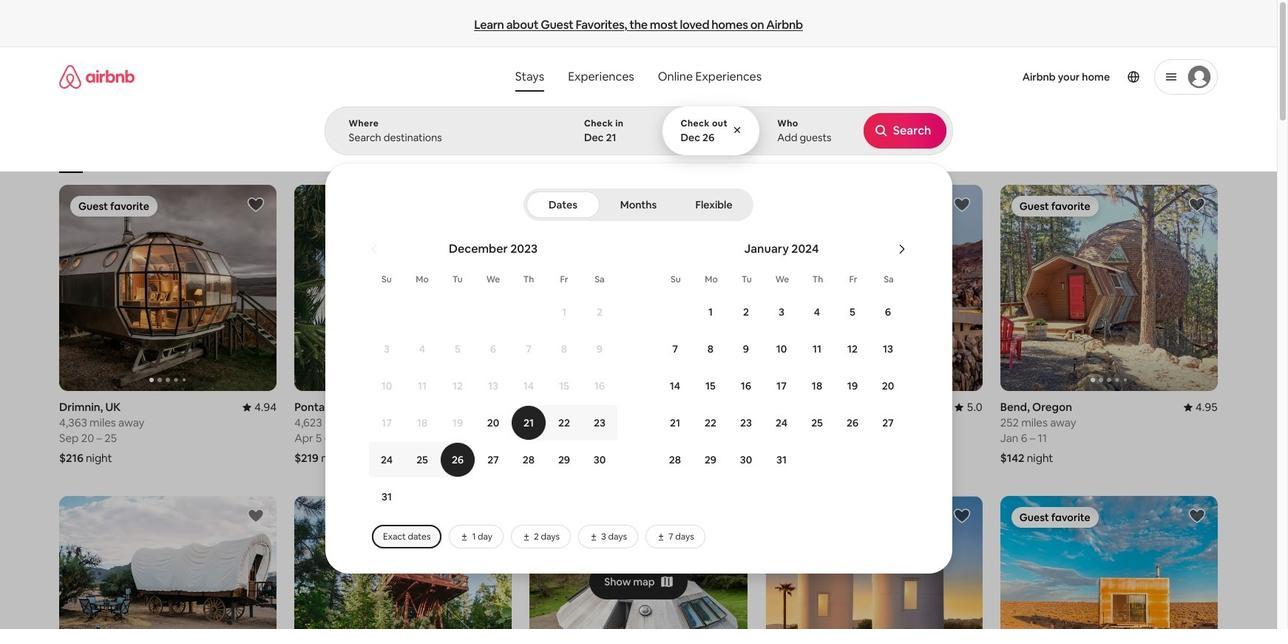 Task type: locate. For each thing, give the bounding box(es) containing it.
add to wishlist: bend, oregon image
[[1189, 196, 1206, 214]]

1 vertical spatial add to wishlist: joshua tree, california image
[[953, 508, 971, 525]]

1 add to wishlist: joshua tree, california image from the top
[[953, 196, 971, 214]]

4.93 out of 5 average rating image
[[478, 400, 512, 415]]

tab list
[[527, 189, 751, 221]]

5.0 out of 5 average rating image
[[955, 400, 983, 415]]

group
[[59, 115, 965, 173], [59, 185, 277, 392], [295, 185, 730, 392], [530, 185, 965, 392], [765, 185, 983, 392], [1001, 185, 1218, 392], [59, 497, 277, 629], [295, 497, 512, 629], [530, 497, 747, 629], [765, 497, 983, 629], [1001, 497, 1218, 629]]

add to wishlist: joshua tree, california image
[[953, 196, 971, 214], [953, 508, 971, 525]]

add to wishlist: drimnin, uk image
[[247, 196, 265, 214]]

add to wishlist: fernwood, idaho image
[[483, 508, 500, 525]]

tab panel
[[324, 107, 1288, 574]]

2 add to wishlist: joshua tree, california image from the top
[[953, 508, 971, 525]]

Search destinations field
[[349, 131, 542, 144]]

None search field
[[324, 47, 1288, 574]]

0 vertical spatial add to wishlist: joshua tree, california image
[[953, 196, 971, 214]]



Task type: describe. For each thing, give the bounding box(es) containing it.
4.94 out of 5 average rating image
[[243, 400, 277, 415]]

what can we help you find? tab list
[[504, 62, 646, 92]]

calendar application
[[342, 226, 1288, 519]]

profile element
[[787, 47, 1218, 107]]

4.95 out of 5 average rating image
[[1184, 400, 1218, 415]]

add to wishlist: sandy valley, nevada image
[[247, 508, 265, 525]]

add to wishlist: page, arizona image
[[1189, 508, 1206, 525]]

add to wishlist: redberth, uk image
[[718, 196, 736, 214]]



Task type: vqa. For each thing, say whether or not it's contained in the screenshot.
the Calendar application
yes



